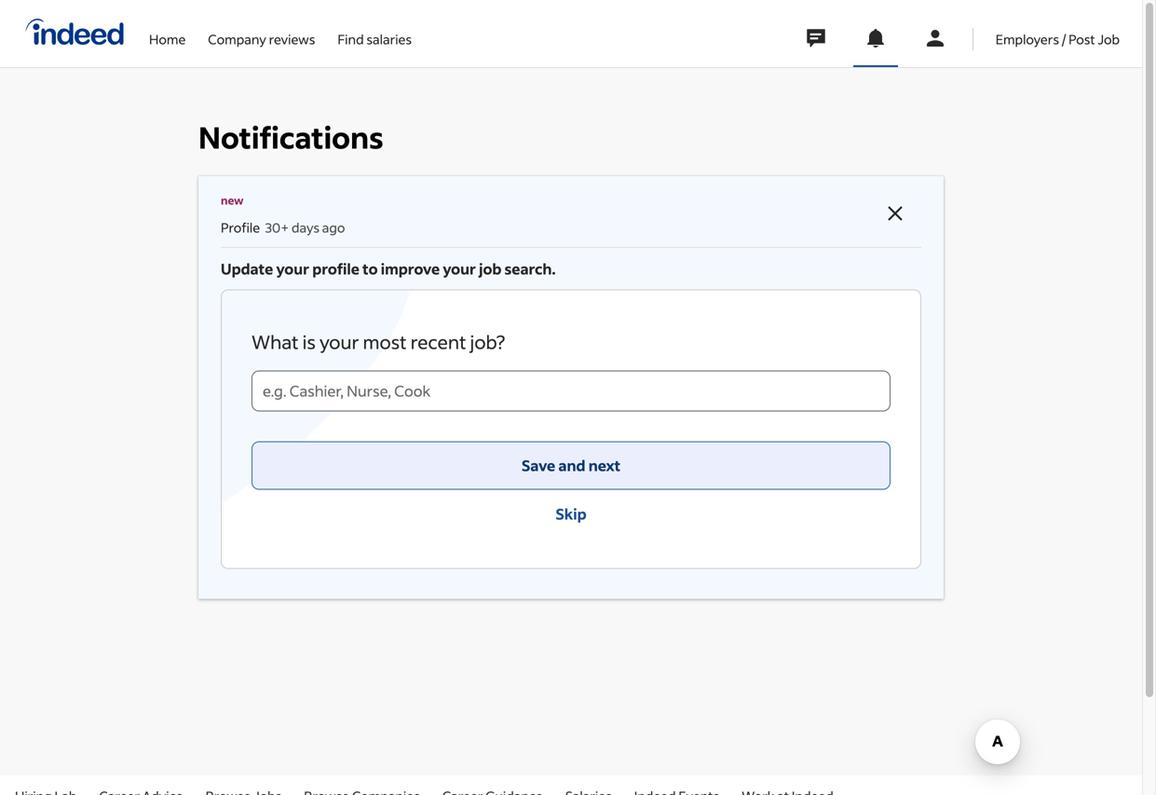Task type: vqa. For each thing, say whether or not it's contained in the screenshot.
Job? on the top left of page
yes



Task type: describe. For each thing, give the bounding box(es) containing it.
employers
[[996, 31, 1060, 48]]

employers / post job
[[996, 31, 1121, 48]]

employers / post job link
[[996, 0, 1121, 63]]

what is your most recent job?
[[252, 329, 506, 354]]

search.
[[505, 259, 556, 278]]

profile 30+ days ago
[[221, 219, 345, 236]]

/
[[1063, 31, 1067, 48]]

dismiss profile from 30+ days ago notification image
[[885, 202, 907, 225]]

profile
[[221, 219, 260, 236]]

save and next button
[[252, 441, 891, 490]]

to
[[363, 259, 378, 278]]

notifications main content
[[0, 0, 1143, 776]]

find
[[338, 31, 364, 48]]

new
[[221, 193, 244, 207]]

2 horizontal spatial your
[[443, 259, 476, 278]]

company
[[208, 31, 266, 48]]

company reviews
[[208, 31, 315, 48]]

account image
[[925, 27, 947, 49]]

1 horizontal spatial your
[[320, 329, 359, 354]]

job
[[479, 259, 502, 278]]

company reviews link
[[208, 0, 315, 63]]



Task type: locate. For each thing, give the bounding box(es) containing it.
update
[[221, 259, 273, 278]]

your right is on the top
[[320, 329, 359, 354]]

find salaries link
[[338, 0, 412, 63]]

find salaries
[[338, 31, 412, 48]]

what
[[252, 329, 299, 354]]

improve
[[381, 259, 440, 278]]

What is your most recent job? field
[[252, 370, 891, 411]]

next
[[589, 456, 621, 475]]

and
[[559, 456, 586, 475]]

salaries
[[367, 31, 412, 48]]

profile
[[313, 259, 360, 278]]

job
[[1099, 31, 1121, 48]]

messages unread count 0 image
[[804, 20, 829, 57]]

your
[[276, 259, 310, 278], [443, 259, 476, 278], [320, 329, 359, 354]]

notifications
[[199, 118, 384, 156]]

save and next
[[522, 456, 621, 475]]

notifications unread count 0 image
[[865, 27, 887, 49]]

recent
[[411, 329, 467, 354]]

reviews
[[269, 31, 315, 48]]

save
[[522, 456, 556, 475]]

skip
[[556, 504, 587, 523]]

home link
[[149, 0, 186, 63]]

30+
[[265, 219, 289, 236]]

update your profile to improve your job search.
[[221, 259, 556, 278]]

ago
[[322, 219, 345, 236]]

your down profile 30+ days ago
[[276, 259, 310, 278]]

job?
[[470, 329, 506, 354]]

is
[[303, 329, 316, 354]]

most
[[363, 329, 407, 354]]

0 horizontal spatial your
[[276, 259, 310, 278]]

your left job
[[443, 259, 476, 278]]

post
[[1069, 31, 1096, 48]]

days
[[292, 219, 320, 236]]

skip link
[[252, 490, 891, 538]]

home
[[149, 31, 186, 48]]



